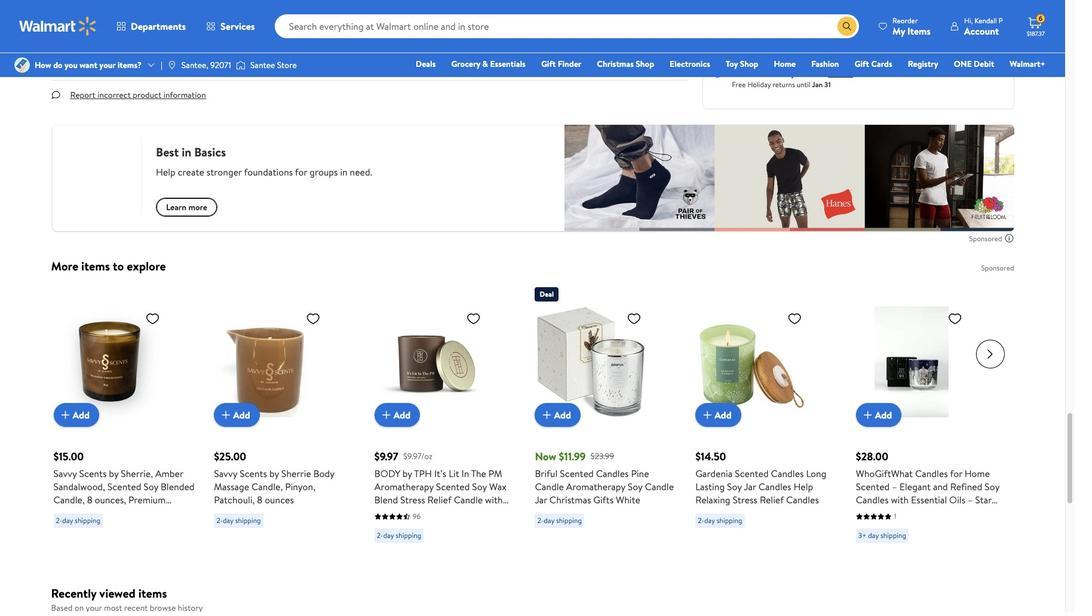 Task type: vqa. For each thing, say whether or not it's contained in the screenshot.
Contact lenses "image" at the bottom left
no



Task type: locate. For each thing, give the bounding box(es) containing it.
shipping up breeze
[[880, 530, 906, 541]]

sherrie left body
[[281, 467, 311, 480]]

pinyon,
[[285, 480, 315, 493]]

soy right in
[[472, 480, 487, 493]]

scented down $11.99
[[560, 467, 594, 480]]

1 vertical spatial debit
[[974, 58, 994, 70]]

shipping down relaxing
[[717, 516, 742, 526]]

grocery
[[451, 58, 480, 70]]

and left oils
[[933, 480, 948, 493]]

2 vertical spatial for
[[923, 533, 935, 546]]

candles
[[596, 467, 629, 480], [771, 467, 804, 480], [915, 467, 948, 480], [758, 480, 791, 493], [786, 493, 819, 507], [856, 493, 889, 507]]

scents down $25.00
[[240, 467, 267, 480]]

& right the grocery
[[482, 58, 488, 70]]

deals
[[416, 58, 436, 70]]

grocery & essentials
[[451, 58, 526, 70]]

1 horizontal spatial christmas
[[597, 58, 634, 70]]

– down essential
[[927, 520, 932, 533]]

1 horizontal spatial aromatherapy
[[374, 480, 434, 493]]

add up $11.99
[[554, 408, 571, 422]]

6 add button from the left
[[856, 403, 902, 427]]

add to cart image up $25.00
[[219, 408, 233, 422]]

add button up $9.97 at the left of the page
[[374, 403, 420, 427]]

search icon image
[[842, 22, 852, 31]]

1 vertical spatial for
[[950, 467, 962, 480]]

sold and shipped by savvy scents by sherrie
[[732, 35, 891, 47]]

2 add to cart image from the left
[[219, 408, 233, 422]]

scented up santo
[[436, 480, 470, 493]]

add up $14.50 on the bottom right of the page
[[715, 408, 732, 422]]

scents inside $25.00 savvy scents by sherrie body massage candle, pinyon, patchouli, 8 ounces
[[240, 467, 267, 480]]

–
[[892, 480, 897, 493], [968, 493, 973, 507], [946, 507, 952, 520], [927, 520, 932, 533]]

1 shop from the left
[[636, 58, 654, 70]]

debit
[[185, 36, 209, 49], [974, 58, 994, 70]]

items
[[81, 258, 110, 274], [138, 585, 167, 602]]

scents down search icon at the top right of page
[[828, 35, 852, 47]]

breeze
[[885, 546, 914, 559]]

body by tph it's lit in the pm aromatherapy scented soy wax blend stress relief candle with ylang-ylang, palo santo & lemon oil 8 oz. image
[[374, 306, 486, 418]]

 image left how
[[14, 57, 30, 73]]

add to cart image up $9.97 at the left of the page
[[379, 408, 394, 422]]

add button up $14.50 on the bottom right of the page
[[695, 403, 741, 427]]

0 horizontal spatial jar
[[535, 493, 547, 507]]

soy
[[144, 480, 158, 493], [472, 480, 487, 493], [628, 480, 643, 493], [727, 480, 742, 493], [985, 480, 1000, 493], [890, 520, 905, 533]]

0 vertical spatial items
[[81, 258, 110, 274]]

& right santo
[[473, 507, 480, 520]]

aromatherapy down "sandalwood,"
[[53, 507, 113, 520]]

0 horizontal spatial sherrie
[[281, 467, 311, 480]]

0 horizontal spatial stress
[[400, 493, 425, 507]]

in
[[462, 467, 469, 480]]

by right shipped
[[795, 35, 803, 47]]

walmart+
[[1010, 58, 1045, 70]]

aromatherapy inside $9.97 $9.97/oz body by tph it's lit in the pm aromatherapy scented soy wax blend stress relief candle with ylang-ylang, palo santo & lemon oil 8 oz.
[[374, 480, 434, 493]]

0 vertical spatial debit
[[185, 36, 209, 49]]

items?
[[117, 59, 142, 71]]

and up seller at the top of the page
[[750, 35, 763, 47]]

2 gift from the left
[[855, 58, 869, 70]]

by up gift cards link
[[854, 35, 862, 47]]

blend
[[374, 493, 398, 507]]

stress up 96
[[400, 493, 425, 507]]

1 product group from the left
[[53, 283, 197, 548]]

0 horizontal spatial with
[[211, 36, 229, 49]]

my
[[892, 24, 905, 37]]

savvy scents by sherrie body massage candle, pinyon, patchouli, 8 ounces image
[[214, 306, 325, 418]]

0 horizontal spatial  image
[[14, 57, 30, 73]]

wax right the
[[489, 480, 506, 493]]

2 horizontal spatial jar
[[932, 507, 944, 520]]

0 horizontal spatial and
[[750, 35, 763, 47]]

2 horizontal spatial for
[[950, 467, 962, 480]]

scented
[[560, 467, 594, 480], [735, 467, 769, 480], [107, 480, 141, 493], [436, 480, 470, 493], [856, 480, 890, 493], [856, 533, 890, 546]]

0 horizontal spatial savvy
[[53, 467, 77, 480]]

for right breeze
[[923, 533, 935, 546]]

1 horizontal spatial candle,
[[251, 480, 283, 493]]

aromatherapy down $23.99
[[566, 480, 625, 493]]

candle down 1
[[892, 533, 921, 546]]

$25.00
[[214, 449, 246, 464]]

scents for $25.00
[[240, 467, 267, 480]]

1 horizontal spatial elegant
[[935, 520, 966, 533]]

candle inside $9.97 $9.97/oz body by tph it's lit in the pm aromatherapy scented soy wax blend stress relief candle with ylang-ylang, palo santo & lemon oil 8 oz.
[[454, 493, 483, 507]]

0 horizontal spatial to
[[113, 258, 124, 274]]

briful scented candles pine candle aromatherapy soy candle jar christmas gifts white image
[[535, 306, 646, 418]]

relief inside the $14.50 gardenia scented candles long lasting soy jar candles help relaxing stress relief candles
[[760, 493, 784, 507]]

add button for $25.00
[[214, 403, 260, 427]]

0 horizontal spatial christmas
[[549, 493, 591, 507]]

candle down in
[[454, 493, 483, 507]]

2 horizontal spatial 8
[[389, 520, 394, 533]]

0 horizontal spatial debit
[[185, 36, 209, 49]]

gardenia
[[695, 467, 733, 480]]

candle, left ounces,
[[53, 493, 85, 507]]

shop for toy shop
[[740, 58, 758, 70]]

2- down ylang- at left
[[377, 530, 383, 541]]

learn
[[569, 37, 589, 49]]

8 left oz.
[[389, 520, 394, 533]]

scented down city
[[856, 533, 890, 546]]

soy right "gifts"
[[628, 480, 643, 493]]

1 vertical spatial information
[[163, 89, 206, 101]]

by for $9.97
[[402, 467, 412, 480]]

sherrie
[[864, 35, 891, 47], [281, 467, 311, 480]]

add button up $28.00
[[856, 403, 902, 427]]

1 relief from the left
[[427, 493, 452, 507]]

product group containing $14.50
[[695, 283, 839, 548]]

savvy inside $15.00 savvy scents by sherrie, amber sandalwood, scented soy blended candle, 8 ounces, premium aromatherapy 2-day shipping
[[53, 467, 77, 480]]

gift cards link
[[849, 57, 898, 70]]

kendall
[[975, 15, 997, 25]]

2 product group from the left
[[214, 283, 358, 548]]

scented right "sandalwood,"
[[107, 480, 141, 493]]

2 relief from the left
[[760, 493, 784, 507]]

savvy scents by sherrie, amber sandalwood, scented soy blended candle, 8 ounces, premium aromatherapy image
[[53, 306, 165, 418]]

0 horizontal spatial scents
[[79, 467, 107, 480]]

details button
[[828, 68, 853, 79]]

one debit card  debit with rewards. get 3% cash back at walmart, up to $50 a year. see terms for eligibility. learn more. element
[[569, 37, 612, 49]]

0 horizontal spatial shop
[[636, 58, 654, 70]]

1 horizontal spatial jar
[[744, 480, 756, 493]]

report
[[70, 89, 95, 101]]

gift for gift finder
[[541, 58, 556, 70]]

$187.37
[[1027, 29, 1045, 38]]

christmas
[[597, 58, 634, 70], [549, 493, 591, 507]]

walmart+ link
[[1004, 57, 1051, 70]]

1 horizontal spatial gift
[[855, 58, 869, 70]]

jar right gardenia
[[744, 480, 756, 493]]

5 product group from the left
[[695, 283, 839, 548]]

2 vertical spatial home
[[938, 533, 963, 546]]

for right terms
[[506, 36, 518, 49]]

1 horizontal spatial home
[[938, 533, 963, 546]]

1 vertical spatial wax
[[908, 520, 925, 533]]

add up '$9.97/oz' on the bottom
[[394, 408, 411, 422]]

5 add to cart image from the left
[[861, 408, 875, 422]]

add to cart image for $25.00
[[219, 408, 233, 422]]

add to cart image up now
[[540, 408, 554, 422]]

8 inside $9.97 $9.97/oz body by tph it's lit in the pm aromatherapy scented soy wax blend stress relief candle with ylang-ylang, palo santo & lemon oil 8 oz.
[[389, 520, 394, 533]]

1 vertical spatial christmas
[[549, 493, 591, 507]]

$14.50 gardenia scented candles long lasting soy jar candles help relaxing stress relief candles
[[695, 449, 826, 507]]

0 horizontal spatial items
[[81, 258, 110, 274]]

sponsored down ad disclaimer and feedback "icon"
[[981, 263, 1014, 273]]

1 vertical spatial sherrie
[[281, 467, 311, 480]]

add up $25.00
[[233, 408, 250, 422]]

scented up city
[[856, 480, 890, 493]]

1 horizontal spatial shop
[[740, 58, 758, 70]]

savvy down $15.00 at the bottom left of the page
[[53, 467, 77, 480]]

1 horizontal spatial with
[[485, 493, 503, 507]]

gift left cards
[[855, 58, 869, 70]]

premium
[[128, 493, 166, 507]]

6 product group from the left
[[856, 283, 1000, 559]]

relief left help
[[760, 493, 784, 507]]

candles down $23.99
[[596, 467, 629, 480]]

candle,
[[251, 480, 283, 493], [53, 493, 85, 507]]

scented inside now $11.99 $23.99 briful scented candles pine candle aromatherapy soy candle jar christmas gifts white
[[560, 467, 594, 480]]

christmas inside now $11.99 $23.99 briful scented candles pine candle aromatherapy soy candle jar christmas gifts white
[[549, 493, 591, 507]]

for up oils
[[950, 467, 962, 480]]

store
[[277, 59, 297, 71]]

add to favorites list, whogiftwhat candles for home scented – elegant and refined soy candles with essential oils – star city night candle jar – clean-burning soy wax – elegant scented candle for home décor - ocean breeze image
[[948, 311, 962, 326]]

1 vertical spatial home
[[965, 467, 990, 480]]

2 horizontal spatial with
[[891, 493, 909, 507]]

2 add button from the left
[[214, 403, 260, 427]]

p
[[999, 15, 1003, 25]]

add to cart image up $15.00 at the bottom left of the page
[[58, 408, 73, 422]]

by left tph
[[402, 467, 412, 480]]

1 horizontal spatial savvy
[[214, 467, 237, 480]]

jar down briful
[[535, 493, 547, 507]]

3 product group from the left
[[374, 283, 518, 548]]

0 horizontal spatial aromatherapy
[[53, 507, 113, 520]]

4 add to cart image from the left
[[540, 408, 554, 422]]

1 horizontal spatial information
[[773, 47, 815, 59]]

fashion
[[811, 58, 839, 70]]

tph
[[414, 467, 432, 480]]

1 add to cart image from the left
[[58, 408, 73, 422]]

candle, inside $25.00 savvy scents by sherrie body massage candle, pinyon, patchouli, 8 ounces
[[251, 480, 283, 493]]

1 horizontal spatial sherrie
[[864, 35, 891, 47]]

grocery & essentials link
[[446, 57, 531, 70]]

add to favorites list, gardenia scented candles long lasting soy jar candles help relaxing stress relief candles image
[[787, 311, 802, 326]]

0 vertical spatial elegant
[[899, 480, 931, 493]]

cards
[[871, 58, 892, 70]]

learn more.
[[569, 37, 612, 49]]

0 horizontal spatial relief
[[427, 493, 452, 507]]

add to favorites list, savvy scents by sherrie body massage candle, pinyon, patchouli, 8 ounces image
[[306, 311, 320, 326]]

more
[[51, 258, 78, 274]]

terms
[[480, 36, 504, 49]]

hi,
[[964, 15, 973, 25]]

0 vertical spatial and
[[750, 35, 763, 47]]

day left oz.
[[383, 530, 394, 541]]

1 vertical spatial and
[[933, 480, 948, 493]]

1 horizontal spatial returns
[[797, 68, 823, 79]]

 image
[[167, 60, 177, 70]]

shipping down 96
[[396, 530, 421, 541]]

$28.00
[[856, 449, 888, 464]]

add button for $14.50
[[695, 403, 741, 427]]

walmart,
[[353, 36, 390, 49]]

elegant
[[899, 480, 931, 493], [935, 520, 966, 533]]

palo
[[427, 507, 445, 520]]

add button up $25.00
[[214, 403, 260, 427]]

lasting
[[695, 480, 725, 493]]

home link
[[768, 57, 801, 70]]

0 horizontal spatial for
[[506, 36, 518, 49]]

returns
[[797, 68, 823, 79], [773, 79, 795, 89]]

day down relaxing
[[704, 516, 715, 526]]

2 horizontal spatial home
[[965, 467, 990, 480]]

1 add button from the left
[[53, 403, 99, 427]]

whogiftwhat candles for home scented – elegant and refined soy candles with essential oils – star city night candle jar – clean-burning soy wax – elegant scented candle for home décor - ocean breeze image
[[856, 306, 967, 418]]

2 stress from the left
[[733, 493, 757, 507]]

 image for how do you want your items?
[[14, 57, 30, 73]]

holiday
[[769, 68, 795, 79]]

1 horizontal spatial &
[[482, 58, 488, 70]]

1 horizontal spatial  image
[[236, 59, 245, 71]]

2-
[[56, 516, 62, 526], [216, 516, 223, 526], [537, 516, 544, 526], [698, 516, 704, 526], [377, 530, 383, 541]]

add for $14.50
[[715, 408, 732, 422]]

information down shipped
[[773, 47, 815, 59]]

items
[[907, 24, 931, 37]]

1 horizontal spatial 8
[[257, 493, 262, 507]]

add to cart image
[[58, 408, 73, 422], [219, 408, 233, 422], [379, 408, 394, 422], [540, 408, 554, 422], [861, 408, 875, 422]]

2 add from the left
[[233, 408, 250, 422]]

candle, left "pinyon,"
[[251, 480, 283, 493]]

0 vertical spatial wax
[[489, 480, 506, 493]]

soy left blended
[[144, 480, 158, 493]]

product group containing $25.00
[[214, 283, 358, 548]]

5 add button from the left
[[695, 403, 741, 427]]

aromatherapy inside $15.00 savvy scents by sherrie, amber sandalwood, scented soy blended candle, 8 ounces, premium aromatherapy 2-day shipping
[[53, 507, 113, 520]]

1 horizontal spatial and
[[933, 480, 948, 493]]

how
[[35, 59, 51, 71]]

2 shop from the left
[[740, 58, 758, 70]]

scented right gardenia
[[735, 467, 769, 480]]

$14.50
[[695, 449, 726, 464]]

2-day shipping down relaxing
[[698, 516, 742, 526]]

debit right the one
[[974, 58, 994, 70]]

information
[[773, 47, 815, 59], [163, 89, 206, 101]]

0 horizontal spatial elegant
[[899, 480, 931, 493]]

day down "sandalwood,"
[[62, 516, 73, 526]]

0 horizontal spatial wax
[[489, 480, 506, 493]]

1 horizontal spatial scents
[[240, 467, 267, 480]]

add button up now
[[535, 403, 581, 427]]

candles up essential
[[915, 467, 948, 480]]

&
[[482, 58, 488, 70], [473, 507, 480, 520]]

stress inside the $14.50 gardenia scented candles long lasting soy jar candles help relaxing stress relief candles
[[733, 493, 757, 507]]

savvy down clear search field text image on the top of the page
[[805, 35, 826, 47]]

information inside button
[[163, 89, 206, 101]]

add to cart image for $15.00
[[58, 408, 73, 422]]

savvy down $25.00
[[214, 467, 237, 480]]

1 stress from the left
[[400, 493, 425, 507]]

$23.99
[[591, 450, 614, 462]]

3 add button from the left
[[374, 403, 420, 427]]

jar left oils
[[932, 507, 944, 520]]

candle
[[535, 480, 564, 493], [645, 480, 674, 493], [454, 493, 483, 507], [901, 507, 930, 520], [892, 533, 921, 546]]

information down santee,
[[163, 89, 206, 101]]

ad disclaimer and feedback image
[[1004, 234, 1014, 243]]

with inside $9.97 $9.97/oz body by tph it's lit in the pm aromatherapy scented soy wax blend stress relief candle with ylang-ylang, palo santo & lemon oil 8 oz.
[[485, 493, 503, 507]]

day right "3+"
[[868, 530, 879, 541]]

add button up $15.00 at the bottom left of the page
[[53, 403, 99, 427]]

1 horizontal spatial wax
[[908, 520, 925, 533]]

wax inside $28.00 whogiftwhat candles for home scented – elegant and refined soy candles with essential oils – star city night candle jar – clean- burning soy wax – elegant scented candle for home décor - ocean breeze
[[908, 520, 925, 533]]

by inside $9.97 $9.97/oz body by tph it's lit in the pm aromatherapy scented soy wax blend stress relief candle with ylang-ylang, palo santo & lemon oil 8 oz.
[[402, 467, 412, 480]]

6 add from the left
[[875, 408, 892, 422]]

scents inside $15.00 savvy scents by sherrie, amber sandalwood, scented soy blended candle, 8 ounces, premium aromatherapy 2-day shipping
[[79, 467, 107, 480]]

soy right refined
[[985, 480, 1000, 493]]

by inside $25.00 savvy scents by sherrie body massage candle, pinyon, patchouli, 8 ounces
[[269, 467, 279, 480]]

jar inside now $11.99 $23.99 briful scented candles pine candle aromatherapy soy candle jar christmas gifts white
[[535, 493, 547, 507]]

1
[[894, 511, 896, 521]]

1 vertical spatial &
[[473, 507, 480, 520]]

report incorrect product information
[[70, 89, 206, 101]]

candles down "long"
[[786, 493, 819, 507]]

soy right lasting
[[727, 480, 742, 493]]

clean-
[[954, 507, 981, 520]]

2 horizontal spatial aromatherapy
[[566, 480, 625, 493]]

5 add from the left
[[715, 408, 732, 422]]

home
[[774, 58, 796, 70], [965, 467, 990, 480], [938, 533, 963, 546]]

0 vertical spatial to
[[405, 36, 414, 49]]

jar inside the $14.50 gardenia scented candles long lasting soy jar candles help relaxing stress relief candles
[[744, 480, 756, 493]]

day down briful
[[544, 516, 554, 526]]

savvy inside $25.00 savvy scents by sherrie body massage candle, pinyon, patchouli, 8 ounces
[[214, 467, 237, 480]]

0 vertical spatial &
[[482, 58, 488, 70]]

1 horizontal spatial stress
[[733, 493, 757, 507]]

2- down relaxing
[[698, 516, 704, 526]]

1 vertical spatial to
[[113, 258, 124, 274]]

by up ounces
[[269, 467, 279, 480]]

scents down $15.00 at the bottom left of the page
[[79, 467, 107, 480]]

items right viewed
[[138, 585, 167, 602]]

with up 92071
[[211, 36, 229, 49]]

cash
[[301, 36, 319, 49]]

blended
[[161, 480, 194, 493]]

 image
[[14, 57, 30, 73], [236, 59, 245, 71]]

a
[[434, 36, 439, 49]]

sherrie left my
[[864, 35, 891, 47]]

by inside $15.00 savvy scents by sherrie, amber sandalwood, scented soy blended candle, 8 ounces, premium aromatherapy 2-day shipping
[[109, 467, 119, 480]]

scents
[[828, 35, 852, 47], [79, 467, 107, 480], [240, 467, 267, 480]]

0 horizontal spatial 8
[[87, 493, 92, 507]]

product group containing now $11.99
[[535, 283, 679, 548]]

product group
[[53, 283, 197, 548], [214, 283, 358, 548], [374, 283, 518, 548], [535, 283, 679, 548], [695, 283, 839, 548], [856, 283, 1000, 559]]

by left sherrie,
[[109, 467, 119, 480]]

items right the more
[[81, 258, 110, 274]]

add up $28.00
[[875, 408, 892, 422]]

reorder
[[892, 15, 918, 25]]

1 vertical spatial sponsored
[[981, 263, 1014, 273]]

1 vertical spatial items
[[138, 585, 167, 602]]

0 horizontal spatial candle,
[[53, 493, 85, 507]]

to right up
[[405, 36, 414, 49]]

add
[[73, 408, 90, 422], [233, 408, 250, 422], [394, 408, 411, 422], [554, 408, 571, 422], [715, 408, 732, 422], [875, 408, 892, 422]]

0 horizontal spatial gift
[[541, 58, 556, 70]]

8 left ounces,
[[87, 493, 92, 507]]

now $11.99 $23.99 briful scented candles pine candle aromatherapy soy candle jar christmas gifts white
[[535, 449, 674, 507]]

product
[[133, 89, 161, 101]]

0 horizontal spatial information
[[163, 89, 206, 101]]

the
[[471, 467, 486, 480]]

add for $15.00
[[73, 408, 90, 422]]

0 horizontal spatial &
[[473, 507, 480, 520]]

debit up santee,
[[185, 36, 209, 49]]

wax
[[489, 480, 506, 493], [908, 520, 925, 533]]

$9.97 $9.97/oz body by tph it's lit in the pm aromatherapy scented soy wax blend stress relief candle with ylang-ylang, palo santo & lemon oil 8 oz.
[[374, 449, 510, 533]]

2- inside $15.00 savvy scents by sherrie, amber sandalwood, scented soy blended candle, 8 ounces, premium aromatherapy 2-day shipping
[[56, 516, 62, 526]]

jan
[[812, 79, 823, 89]]

scents for $15.00
[[79, 467, 107, 480]]

shipping down patchouli,
[[235, 516, 261, 526]]

1 horizontal spatial relief
[[760, 493, 784, 507]]

4 product group from the left
[[535, 283, 679, 548]]

Search search field
[[275, 14, 859, 38]]

1 add from the left
[[73, 408, 90, 422]]

add to favorites list, body by tph it's lit in the pm aromatherapy scented soy wax blend stress relief candle with ylang-ylang, palo santo & lemon oil 8 oz. image
[[466, 311, 481, 326]]

incorrect
[[97, 89, 131, 101]]

add to cart image
[[700, 408, 715, 422]]

finder
[[558, 58, 581, 70]]

0 vertical spatial home
[[774, 58, 796, 70]]

add up $15.00 at the bottom left of the page
[[73, 408, 90, 422]]

1 gift from the left
[[541, 58, 556, 70]]

to left explore
[[113, 258, 124, 274]]



Task type: describe. For each thing, give the bounding box(es) containing it.
product group containing $9.97
[[374, 283, 518, 548]]

92071
[[210, 59, 231, 71]]

3+ day shipping
[[858, 530, 906, 541]]

report incorrect product information button
[[61, 81, 215, 109]]

candle, inside $15.00 savvy scents by sherrie, amber sandalwood, scented soy blended candle, 8 ounces, premium aromatherapy 2-day shipping
[[53, 493, 85, 507]]

whogiftwhat
[[856, 467, 913, 480]]

burning
[[856, 520, 888, 533]]

1 horizontal spatial debit
[[974, 58, 994, 70]]

help
[[794, 480, 813, 493]]

3+
[[858, 530, 866, 541]]

relief inside $9.97 $9.97/oz body by tph it's lit in the pm aromatherapy scented soy wax blend stress relief candle with ylang-ylang, palo santo & lemon oil 8 oz.
[[427, 493, 452, 507]]

next slide for more items to explore list image
[[976, 340, 1004, 369]]

3 add to cart image from the left
[[379, 408, 394, 422]]

add button for $15.00
[[53, 403, 99, 427]]

product group containing $28.00
[[856, 283, 1000, 559]]

registry link
[[902, 57, 944, 70]]

jar inside $28.00 whogiftwhat candles for home scented – elegant and refined soy candles with essential oils – star city night candle jar – clean- burning soy wax – elegant scented candle for home décor - ocean breeze
[[932, 507, 944, 520]]

2 horizontal spatial savvy
[[805, 35, 826, 47]]

rewards.
[[231, 36, 266, 49]]

electronics
[[670, 58, 710, 70]]

candles left "long"
[[771, 467, 804, 480]]

soy inside $9.97 $9.97/oz body by tph it's lit in the pm aromatherapy scented soy wax blend stress relief candle with ylang-ylang, palo santo & lemon oil 8 oz.
[[472, 480, 487, 493]]

seller
[[752, 47, 771, 59]]

oz.
[[397, 520, 408, 533]]

holiday
[[748, 79, 771, 89]]

lemon
[[482, 507, 510, 520]]

more items to explore
[[51, 258, 166, 274]]

3 add from the left
[[394, 408, 411, 422]]

4 add from the left
[[554, 408, 571, 422]]

eligibility.
[[521, 36, 560, 49]]

clear search field text image
[[823, 21, 833, 31]]

day inside $15.00 savvy scents by sherrie, amber sandalwood, scented soy blended candle, 8 ounces, premium aromatherapy 2-day shipping
[[62, 516, 73, 526]]

shipping inside $15.00 savvy scents by sherrie, amber sandalwood, scented soy blended candle, 8 ounces, premium aromatherapy 2-day shipping
[[75, 516, 100, 526]]

gift cards
[[855, 58, 892, 70]]

0 horizontal spatial home
[[774, 58, 796, 70]]

by for sold
[[795, 35, 803, 47]]

– up night
[[892, 480, 897, 493]]

2- right lemon on the bottom of the page
[[537, 516, 544, 526]]

add button for $28.00
[[856, 403, 902, 427]]

candle right 1
[[901, 507, 930, 520]]

0 vertical spatial christmas
[[597, 58, 634, 70]]

 image for santee store
[[236, 59, 245, 71]]

96
[[413, 511, 421, 521]]

deals link
[[410, 57, 441, 70]]

do
[[53, 59, 63, 71]]

savvy for $25.00
[[214, 467, 237, 480]]

want
[[80, 59, 97, 71]]

and inside $28.00 whogiftwhat candles for home scented – elegant and refined soy candles with essential oils – star city night candle jar – clean- burning soy wax – elegant scented candle for home décor - ocean breeze
[[933, 480, 948, 493]]

add for $28.00
[[875, 408, 892, 422]]

scented inside the $14.50 gardenia scented candles long lasting soy jar candles help relaxing stress relief candles
[[735, 467, 769, 480]]

product group containing $15.00
[[53, 283, 197, 548]]

shipping down briful
[[556, 516, 582, 526]]

& inside $9.97 $9.97/oz body by tph it's lit in the pm aromatherapy scented soy wax blend stress relief candle with ylang-ylang, palo santo & lemon oil 8 oz.
[[473, 507, 480, 520]]

add to favorites list, savvy scents by sherrie, amber sandalwood, scented soy blended candle, 8 ounces, premium aromatherapy image
[[145, 311, 160, 326]]

your
[[99, 59, 115, 71]]

shop for christmas shop
[[636, 58, 654, 70]]

up
[[392, 36, 403, 49]]

amber
[[155, 467, 183, 480]]

toy
[[726, 58, 738, 70]]

walmart image
[[19, 17, 97, 36]]

with inside $28.00 whogiftwhat candles for home scented – elegant and refined soy candles with essential oils – star city night candle jar – clean- burning soy wax – elegant scented candle for home décor - ocean breeze
[[891, 493, 909, 507]]

christmas shop
[[597, 58, 654, 70]]

candles left help
[[758, 480, 791, 493]]

0 horizontal spatial returns
[[773, 79, 795, 89]]

essentials
[[490, 58, 526, 70]]

1 horizontal spatial items
[[138, 585, 167, 602]]

sherrie inside $25.00 savvy scents by sherrie body massage candle, pinyon, patchouli, 8 ounces
[[281, 467, 311, 480]]

ocean
[[856, 546, 883, 559]]

scented inside $9.97 $9.97/oz body by tph it's lit in the pm aromatherapy scented soy wax blend stress relief candle with ylang-ylang, palo santo & lemon oil 8 oz.
[[436, 480, 470, 493]]

one debit card image
[[127, 28, 176, 59]]

2-day shipping down ylang- at left
[[377, 530, 421, 541]]

night
[[875, 507, 899, 520]]

$11.99
[[559, 449, 586, 464]]

8 inside $15.00 savvy scents by sherrie, amber sandalwood, scented soy blended candle, 8 ounces, premium aromatherapy 2-day shipping
[[87, 493, 92, 507]]

candle down now
[[535, 480, 564, 493]]

|
[[161, 59, 162, 71]]

gift for gift cards
[[855, 58, 869, 70]]

0 vertical spatial information
[[773, 47, 815, 59]]

stress inside $9.97 $9.97/oz body by tph it's lit in the pm aromatherapy scented soy wax blend stress relief candle with ylang-ylang, palo santo & lemon oil 8 oz.
[[400, 493, 425, 507]]

now
[[535, 449, 556, 464]]

year.
[[441, 36, 460, 49]]

1 vertical spatial elegant
[[935, 520, 966, 533]]

by for $15.00
[[109, 467, 119, 480]]

see
[[463, 36, 478, 49]]

Walmart Site-Wide search field
[[275, 14, 859, 38]]

services
[[220, 20, 255, 33]]

until
[[797, 79, 810, 89]]

– right oils
[[968, 493, 973, 507]]

1 horizontal spatial for
[[923, 533, 935, 546]]

day down patchouli,
[[223, 516, 233, 526]]

extended holiday returns details free holiday returns until jan 31
[[732, 68, 853, 89]]

how do you want your items?
[[35, 59, 142, 71]]

essential
[[911, 493, 947, 507]]

get
[[269, 36, 284, 49]]

wax inside $9.97 $9.97/oz body by tph it's lit in the pm aromatherapy scented soy wax blend stress relief candle with ylang-ylang, palo santo & lemon oil 8 oz.
[[489, 480, 506, 493]]

add to favorites list, briful scented candles pine candle aromatherapy soy candle jar christmas gifts white image
[[627, 311, 641, 326]]

massage
[[214, 480, 249, 493]]

candles inside now $11.99 $23.99 briful scented candles pine candle aromatherapy soy candle jar christmas gifts white
[[596, 467, 629, 480]]

aromatherapy inside now $11.99 $23.99 briful scented candles pine candle aromatherapy soy candle jar christmas gifts white
[[566, 480, 625, 493]]

$9.97
[[374, 449, 398, 464]]

8 inside $25.00 savvy scents by sherrie body massage candle, pinyon, patchouli, 8 ounces
[[257, 493, 262, 507]]

savvy for $15.00
[[53, 467, 77, 480]]

white
[[616, 493, 640, 507]]

2-day shipping down patchouli,
[[216, 516, 261, 526]]

soy inside now $11.99 $23.99 briful scented candles pine candle aromatherapy soy candle jar christmas gifts white
[[628, 480, 643, 493]]

star
[[975, 493, 992, 507]]

2 horizontal spatial scents
[[828, 35, 852, 47]]

santee, 92071
[[181, 59, 231, 71]]

hi, kendall p account
[[964, 15, 1003, 37]]

electronics link
[[664, 57, 716, 70]]

1 horizontal spatial to
[[405, 36, 414, 49]]

reorder my items
[[892, 15, 931, 37]]

it's
[[434, 467, 446, 480]]

departments
[[131, 20, 186, 33]]

add to cart image for $28.00
[[861, 408, 875, 422]]

candles up burning
[[856, 493, 889, 507]]

one debit link
[[948, 57, 1000, 70]]

gift finder
[[541, 58, 581, 70]]

sherrie,
[[121, 467, 153, 480]]

at
[[343, 36, 351, 49]]

oils
[[949, 493, 965, 507]]

toy shop
[[726, 58, 758, 70]]

soy inside the $14.50 gardenia scented candles long lasting soy jar candles help relaxing stress relief candles
[[727, 480, 742, 493]]

debit with rewards. get 3% cash back at walmart, up to $50 a year. see terms for eligibility.
[[185, 36, 560, 49]]

0 vertical spatial for
[[506, 36, 518, 49]]

back
[[321, 36, 340, 49]]

0 vertical spatial sponsored
[[969, 233, 1002, 243]]

sold
[[732, 35, 748, 47]]

gardenia scented candles long lasting soy jar candles help relaxing stress relief candles image
[[695, 306, 806, 418]]

-
[[993, 533, 997, 546]]

6
[[1039, 13, 1043, 23]]

ounces
[[265, 493, 294, 507]]

recently viewed items
[[51, 585, 167, 602]]

fashion link
[[806, 57, 844, 70]]

toy shop link
[[720, 57, 764, 70]]

$15.00
[[53, 449, 84, 464]]

4 add button from the left
[[535, 403, 581, 427]]

$25.00 savvy scents by sherrie body massage candle, pinyon, patchouli, 8 ounces
[[214, 449, 334, 507]]

christmas shop link
[[592, 57, 660, 70]]

account
[[964, 24, 999, 37]]

soy inside $15.00 savvy scents by sherrie, amber sandalwood, scented soy blended candle, 8 ounces, premium aromatherapy 2-day shipping
[[144, 480, 158, 493]]

services button
[[196, 12, 265, 41]]

deal
[[540, 289, 554, 299]]

0 vertical spatial sherrie
[[864, 35, 891, 47]]

scented inside $15.00 savvy scents by sherrie, amber sandalwood, scented soy blended candle, 8 ounces, premium aromatherapy 2-day shipping
[[107, 480, 141, 493]]

candle right white at the right bottom
[[645, 480, 674, 493]]

– left clean-
[[946, 507, 952, 520]]

soy right burning
[[890, 520, 905, 533]]

2-day shipping down briful
[[537, 516, 582, 526]]

add for $25.00
[[233, 408, 250, 422]]

view seller information link
[[732, 47, 815, 59]]

santee
[[250, 59, 275, 71]]

pine
[[631, 467, 649, 480]]

2- down patchouli,
[[216, 516, 223, 526]]

one debit
[[954, 58, 994, 70]]

pm
[[489, 467, 502, 480]]

details
[[828, 68, 853, 79]]

by for $25.00
[[269, 467, 279, 480]]



